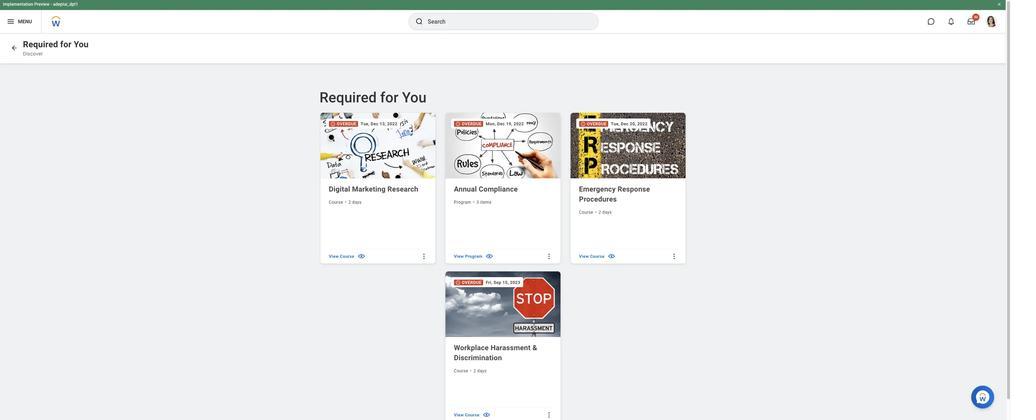 Task type: vqa. For each thing, say whether or not it's contained in the screenshot.


Task type: locate. For each thing, give the bounding box(es) containing it.
2022
[[387, 122, 398, 127], [514, 122, 524, 127], [637, 122, 648, 127]]

annual compliance link
[[454, 184, 553, 194]]

13,
[[380, 122, 386, 127]]

exclamation circle image
[[581, 122, 586, 127], [455, 280, 460, 285]]

view
[[329, 254, 339, 259], [454, 254, 464, 259], [579, 254, 589, 259], [454, 413, 464, 418]]

-
[[51, 2, 52, 7]]

days for emergency
[[602, 210, 612, 215]]

mon,
[[486, 122, 496, 127]]

digital marketing research image
[[320, 113, 437, 179]]

tue, left 13,
[[361, 122, 370, 127]]

1 horizontal spatial for
[[380, 89, 399, 106]]

2 for digital
[[349, 200, 351, 205]]

1 horizontal spatial 2 days
[[474, 369, 487, 374]]

implementation preview -   adeptai_dpt1
[[3, 2, 78, 7]]

2 down discrimination
[[474, 369, 476, 374]]

arrow left image
[[11, 44, 18, 52]]

1 dec from the left
[[371, 122, 378, 127]]

view course
[[329, 254, 354, 259], [579, 254, 605, 259], [454, 413, 480, 418]]

2023
[[510, 280, 520, 285]]

1 vertical spatial required
[[320, 89, 377, 106]]

required inside required for you discover
[[23, 39, 58, 49]]

research
[[388, 185, 418, 194]]

you for required for you discover
[[74, 39, 89, 49]]

2 days for workplace
[[474, 369, 487, 374]]

view for annual compliance
[[454, 254, 464, 259]]

required for required for you
[[320, 89, 377, 106]]

related actions vertical image for workplace harassment & discrimination
[[545, 412, 553, 419]]

1 horizontal spatial you
[[402, 89, 427, 106]]

2 horizontal spatial 2022
[[637, 122, 648, 127]]

0 horizontal spatial days
[[352, 200, 362, 205]]

1 horizontal spatial dec
[[497, 122, 505, 127]]

days
[[352, 200, 362, 205], [602, 210, 612, 215], [477, 369, 487, 374]]

0 horizontal spatial tue,
[[361, 122, 370, 127]]

1 vertical spatial 2
[[599, 210, 601, 215]]

inbox large image
[[968, 18, 975, 25]]

2 dec from the left
[[497, 122, 505, 127]]

2 horizontal spatial 2 days
[[599, 210, 612, 215]]

0 horizontal spatial dec
[[371, 122, 378, 127]]

view course for emergency response procedures
[[579, 254, 605, 259]]

dec
[[371, 122, 378, 127], [497, 122, 505, 127], [621, 122, 629, 127]]

2 down 'procedures'
[[599, 210, 601, 215]]

you inside required for you discover
[[74, 39, 89, 49]]

workplace harassment & discrimination link
[[454, 343, 553, 363]]

2022 right 13,
[[387, 122, 398, 127]]

1 vertical spatial program
[[465, 254, 483, 259]]

1 horizontal spatial exclamation circle image
[[455, 122, 460, 127]]

exclamation circle image
[[330, 122, 335, 127], [455, 122, 460, 127]]

search image
[[415, 17, 424, 26]]

2 vertical spatial 2
[[474, 369, 476, 374]]

profile logan mcneil image
[[986, 16, 997, 29]]

overdue left the tue, dec 13, 2022
[[337, 122, 357, 127]]

overdue
[[337, 122, 357, 127], [462, 122, 482, 127], [587, 122, 607, 127], [462, 280, 482, 285]]

marketing
[[352, 185, 386, 194]]

overdue left fri,
[[462, 280, 482, 285]]

2 tue, from the left
[[611, 122, 620, 127]]

related actions vertical image
[[420, 253, 427, 260], [545, 253, 553, 260], [671, 253, 678, 260], [545, 412, 553, 419]]

program
[[454, 200, 471, 205], [465, 254, 483, 259]]

visible image
[[485, 252, 494, 261], [608, 252, 616, 261], [482, 411, 491, 420]]

for inside required for you discover
[[60, 39, 72, 49]]

digital marketing research
[[329, 185, 418, 194]]

2 vertical spatial days
[[477, 369, 487, 374]]

course
[[329, 200, 343, 205], [579, 210, 593, 215], [340, 254, 354, 259], [590, 254, 605, 259], [454, 369, 468, 374], [465, 413, 480, 418]]

1 tue, from the left
[[361, 122, 370, 127]]

you for required for you
[[402, 89, 427, 106]]

0 horizontal spatial 2 days
[[349, 200, 362, 205]]

for for required for you
[[380, 89, 399, 106]]

0 horizontal spatial exclamation circle image
[[330, 122, 335, 127]]

2022 right 20, on the right of the page
[[637, 122, 648, 127]]

1 vertical spatial 2 days
[[599, 210, 612, 215]]

2022 for marketing
[[387, 122, 398, 127]]

close environment banner image
[[997, 2, 1002, 6]]

tue,
[[361, 122, 370, 127], [611, 122, 620, 127]]

2 days down 'procedures'
[[599, 210, 612, 215]]

0 horizontal spatial you
[[74, 39, 89, 49]]

1 exclamation circle image from the left
[[330, 122, 335, 127]]

2 horizontal spatial view course
[[579, 254, 605, 259]]

visible image for harassment
[[482, 411, 491, 420]]

0 vertical spatial you
[[74, 39, 89, 49]]

1 vertical spatial exclamation circle image
[[455, 280, 460, 285]]

exclamation circle image for emergency response procedures
[[581, 122, 586, 127]]

dec left the 19, on the top right of page
[[497, 122, 505, 127]]

days for workplace
[[477, 369, 487, 374]]

0 horizontal spatial view course
[[329, 254, 354, 259]]

visible image for compliance
[[485, 252, 494, 261]]

sep
[[494, 280, 501, 285]]

0 horizontal spatial for
[[60, 39, 72, 49]]

0 horizontal spatial 2022
[[387, 122, 398, 127]]

1 vertical spatial for
[[380, 89, 399, 106]]

tue, for marketing
[[361, 122, 370, 127]]

1 horizontal spatial 2
[[474, 369, 476, 374]]

0 vertical spatial days
[[352, 200, 362, 205]]

0 vertical spatial exclamation circle image
[[581, 122, 586, 127]]

3 dec from the left
[[621, 122, 629, 127]]

days down 'procedures'
[[602, 210, 612, 215]]

for
[[60, 39, 72, 49], [380, 89, 399, 106]]

2 days for emergency
[[599, 210, 612, 215]]

2 days
[[349, 200, 362, 205], [599, 210, 612, 215], [474, 369, 487, 374]]

0 horizontal spatial 2
[[349, 200, 351, 205]]

2 days down discrimination
[[474, 369, 487, 374]]

2022 for response
[[637, 122, 648, 127]]

0 vertical spatial required
[[23, 39, 58, 49]]

tue, for response
[[611, 122, 620, 127]]

exclamation circle image for digital marketing research
[[330, 122, 335, 127]]

2 horizontal spatial days
[[602, 210, 612, 215]]

2 for workplace
[[474, 369, 476, 374]]

workplace
[[454, 344, 489, 352]]

dec left 13,
[[371, 122, 378, 127]]

2 2022 from the left
[[514, 122, 524, 127]]

days down marketing
[[352, 200, 362, 205]]

2 for emergency
[[599, 210, 601, 215]]

2 exclamation circle image from the left
[[455, 122, 460, 127]]

1 2022 from the left
[[387, 122, 398, 127]]

2022 right the 19, on the top right of page
[[514, 122, 524, 127]]

procedures
[[579, 195, 617, 204]]

0 vertical spatial 2 days
[[349, 200, 362, 205]]

annual
[[454, 185, 477, 194]]

1 horizontal spatial tue,
[[611, 122, 620, 127]]

1 horizontal spatial 2022
[[514, 122, 524, 127]]

0 horizontal spatial exclamation circle image
[[455, 280, 460, 285]]

required for you discover
[[23, 39, 89, 57]]

0 vertical spatial for
[[60, 39, 72, 49]]

adeptai_dpt1
[[53, 2, 78, 7]]

0 horizontal spatial required
[[23, 39, 58, 49]]

2 vertical spatial 2 days
[[474, 369, 487, 374]]

required
[[23, 39, 58, 49], [320, 89, 377, 106]]

you
[[74, 39, 89, 49], [402, 89, 427, 106]]

0 vertical spatial 2
[[349, 200, 351, 205]]

mon, dec 19, 2022
[[486, 122, 524, 127]]

2 horizontal spatial 2
[[599, 210, 601, 215]]

1 horizontal spatial view course
[[454, 413, 480, 418]]

dec for marketing
[[371, 122, 378, 127]]

overdue for emergency
[[587, 122, 607, 127]]

overdue left mon,
[[462, 122, 482, 127]]

dec left 20, on the right of the page
[[621, 122, 629, 127]]

3 2022 from the left
[[637, 122, 648, 127]]

2 horizontal spatial dec
[[621, 122, 629, 127]]

workplace harassment & discrimination
[[454, 344, 537, 362]]

2
[[349, 200, 351, 205], [599, 210, 601, 215], [474, 369, 476, 374]]

1 vertical spatial days
[[602, 210, 612, 215]]

1 vertical spatial you
[[402, 89, 427, 106]]

days down discrimination
[[477, 369, 487, 374]]

2 down digital
[[349, 200, 351, 205]]

1 horizontal spatial required
[[320, 89, 377, 106]]

overdue left tue, dec 20, 2022
[[587, 122, 607, 127]]

1 horizontal spatial exclamation circle image
[[581, 122, 586, 127]]

1 horizontal spatial days
[[477, 369, 487, 374]]

2 days down marketing
[[349, 200, 362, 205]]

tue, left 20, on the right of the page
[[611, 122, 620, 127]]



Task type: describe. For each thing, give the bounding box(es) containing it.
view for workplace harassment & discrimination
[[454, 413, 464, 418]]

harassment
[[491, 344, 531, 352]]

related actions vertical image for digital marketing research
[[420, 253, 427, 260]]

15,
[[503, 280, 509, 285]]

&
[[533, 344, 537, 352]]

annual compliance
[[454, 185, 518, 194]]

justify image
[[6, 17, 15, 26]]

2022 for compliance
[[514, 122, 524, 127]]

2 days for digital
[[349, 200, 362, 205]]

discrimination
[[454, 354, 502, 362]]

compliance
[[479, 185, 518, 194]]

visible image for response
[[608, 252, 616, 261]]

tue, dec 20, 2022
[[611, 122, 648, 127]]

0 vertical spatial program
[[454, 200, 471, 205]]

overdue for workplace
[[462, 280, 482, 285]]

items
[[480, 200, 492, 205]]

view course for workplace harassment & discrimination
[[454, 413, 480, 418]]

days for digital
[[352, 200, 362, 205]]

3 items
[[477, 200, 492, 205]]

discover
[[23, 51, 43, 57]]

emergency response procedures
[[579, 185, 650, 204]]

for for required for you discover
[[60, 39, 72, 49]]

visible image
[[357, 252, 366, 261]]

emergency response procedures link
[[579, 184, 678, 204]]

emergency
[[579, 185, 616, 194]]

response
[[618, 185, 650, 194]]

view for emergency response procedures
[[579, 254, 589, 259]]

overdue for annual
[[462, 122, 482, 127]]

menu
[[18, 19, 32, 24]]

exclamation circle image for workplace harassment & discrimination
[[455, 280, 460, 285]]

menu button
[[0, 10, 41, 33]]

related actions vertical image for annual compliance
[[545, 253, 553, 260]]

exclamation circle image for annual compliance
[[455, 122, 460, 127]]

view for digital marketing research
[[329, 254, 339, 259]]

30 button
[[964, 14, 980, 29]]

30
[[974, 15, 978, 19]]

20,
[[630, 122, 636, 127]]

menu banner
[[0, 0, 1006, 33]]

view course for digital marketing research
[[329, 254, 354, 259]]

digital marketing research link
[[329, 184, 428, 194]]

annual compliance image
[[445, 113, 562, 179]]

Search Workday  search field
[[428, 14, 583, 29]]

preview
[[34, 2, 50, 7]]

tue, dec 13, 2022
[[361, 122, 398, 127]]

overdue for digital
[[337, 122, 357, 127]]

emergency response procedures image
[[571, 113, 687, 179]]

required for you
[[320, 89, 427, 106]]

related actions vertical image for emergency response procedures
[[671, 253, 678, 260]]

implementation
[[3, 2, 33, 7]]

view program
[[454, 254, 483, 259]]

3
[[477, 200, 479, 205]]

fri, sep 15, 2023
[[486, 280, 520, 285]]

notifications large image
[[948, 18, 955, 25]]

workplace harassment & discrimination image
[[445, 272, 562, 338]]

fri,
[[486, 280, 492, 285]]

dec for response
[[621, 122, 629, 127]]

19,
[[506, 122, 512, 127]]

dec for compliance
[[497, 122, 505, 127]]

digital
[[329, 185, 350, 194]]

required for required for you discover
[[23, 39, 58, 49]]



